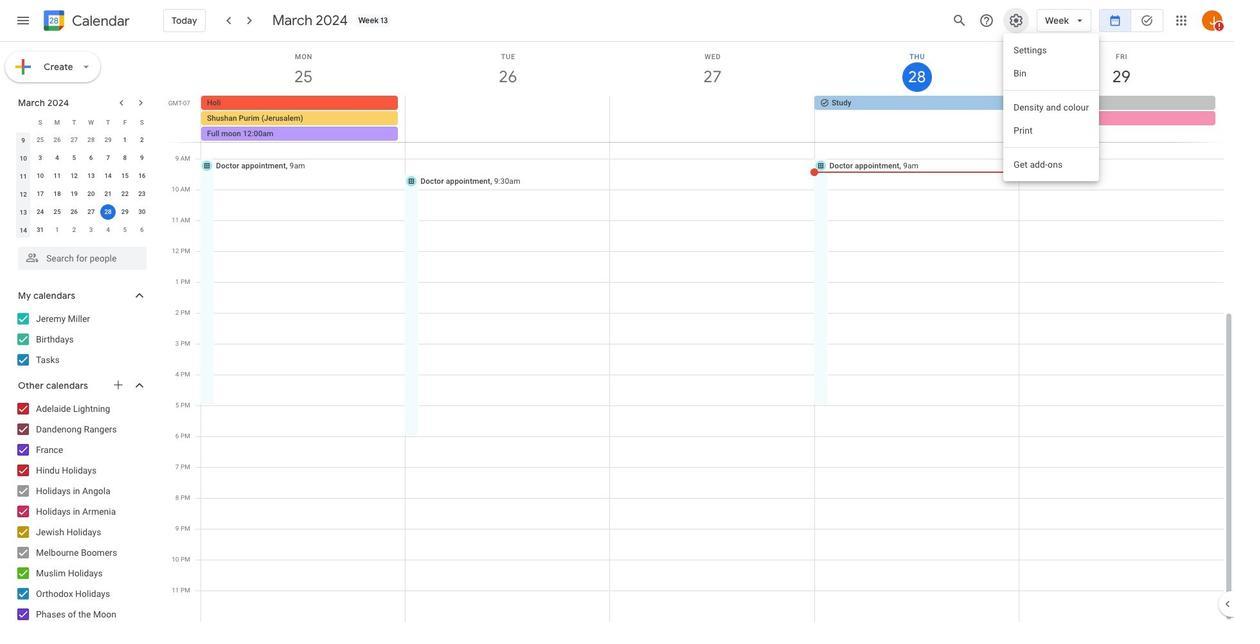 Task type: describe. For each thing, give the bounding box(es) containing it.
2 element
[[134, 132, 150, 148]]

21 element
[[100, 186, 116, 202]]

2 april element
[[66, 222, 82, 238]]

22 element
[[117, 186, 133, 202]]

10 element
[[33, 168, 48, 184]]

19 element
[[66, 186, 82, 202]]

settings menu image
[[1009, 13, 1024, 28]]

5 april element
[[117, 222, 133, 238]]

8 element
[[117, 150, 133, 166]]

12 element
[[66, 168, 82, 184]]

1 april element
[[49, 222, 65, 238]]

16 element
[[134, 168, 150, 184]]

28 february element
[[83, 132, 99, 148]]

27 february element
[[66, 132, 82, 148]]

3 april element
[[83, 222, 99, 238]]

31 element
[[33, 222, 48, 238]]

20 element
[[83, 186, 99, 202]]

28, today element
[[100, 204, 116, 220]]

25 element
[[49, 204, 65, 220]]

row group inside 'march 2024' grid
[[15, 131, 150, 239]]

27 element
[[83, 204, 99, 220]]

settings menu menu
[[1004, 33, 1100, 181]]

9 element
[[134, 150, 150, 166]]

4 april element
[[100, 222, 116, 238]]

29 february element
[[100, 132, 116, 148]]

heading inside calendar "element"
[[69, 13, 130, 29]]

4 element
[[49, 150, 65, 166]]

1 element
[[117, 132, 133, 148]]

calendar element
[[41, 8, 130, 36]]

15 element
[[117, 168, 133, 184]]

18 element
[[49, 186, 65, 202]]

5 element
[[66, 150, 82, 166]]

Search for people text field
[[26, 247, 139, 270]]

25 february element
[[33, 132, 48, 148]]



Task type: locate. For each thing, give the bounding box(es) containing it.
main drawer image
[[15, 13, 31, 28]]

column header
[[15, 113, 32, 131]]

6 april element
[[134, 222, 150, 238]]

30 element
[[134, 204, 150, 220]]

26 february element
[[49, 132, 65, 148]]

13 element
[[83, 168, 99, 184]]

14 element
[[100, 168, 116, 184]]

6 element
[[83, 150, 99, 166]]

23 element
[[134, 186, 150, 202]]

my calendars list
[[3, 309, 159, 370]]

24 element
[[33, 204, 48, 220]]

17 element
[[33, 186, 48, 202]]

march 2024 grid
[[12, 113, 150, 239]]

row group
[[15, 131, 150, 239]]

cell inside 'march 2024' grid
[[100, 203, 117, 221]]

other calendars list
[[3, 399, 159, 622]]

grid
[[165, 42, 1235, 622]]

26 element
[[66, 204, 82, 220]]

3 element
[[33, 150, 48, 166]]

29 element
[[117, 204, 133, 220]]

column header inside 'march 2024' grid
[[15, 113, 32, 131]]

cell
[[201, 96, 406, 142], [406, 96, 610, 142], [610, 96, 815, 142], [1019, 96, 1224, 142], [100, 203, 117, 221]]

7 element
[[100, 150, 116, 166]]

11 element
[[49, 168, 65, 184]]

add other calendars image
[[112, 379, 125, 392]]

row
[[195, 96, 1235, 142], [15, 113, 150, 131], [15, 131, 150, 149], [15, 149, 150, 167], [15, 167, 150, 185], [15, 185, 150, 203], [15, 203, 150, 221], [15, 221, 150, 239]]

heading
[[69, 13, 130, 29]]

None search field
[[0, 242, 159, 270]]



Task type: vqa. For each thing, say whether or not it's contained in the screenshot.
2 element
yes



